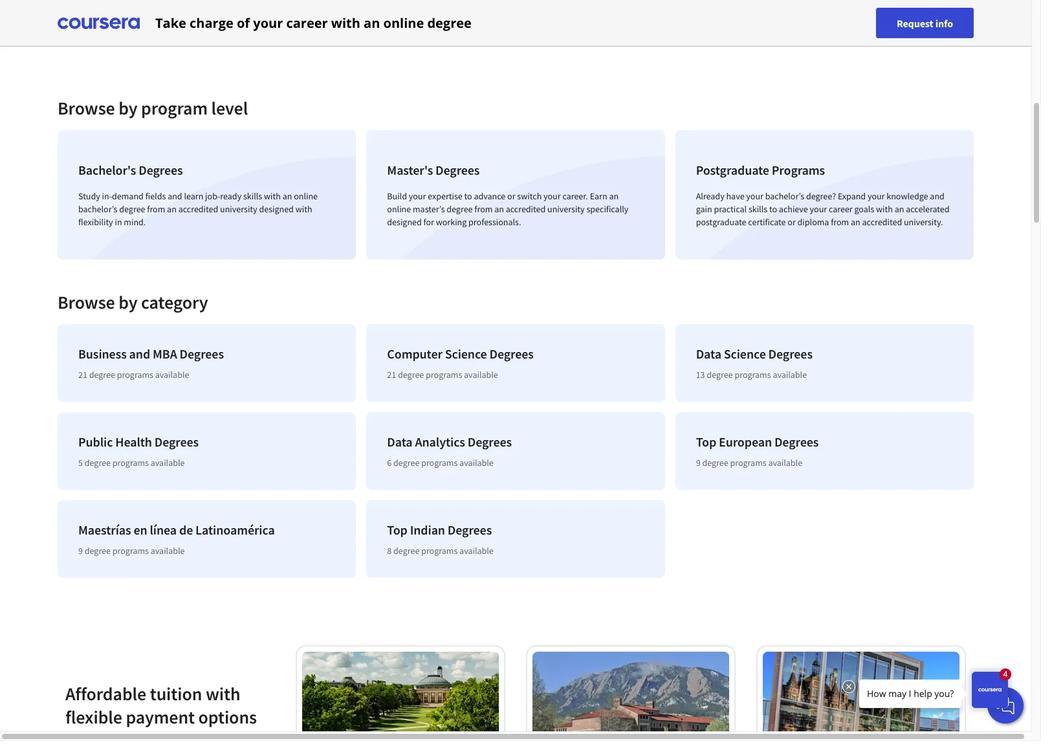Task type: describe. For each thing, give the bounding box(es) containing it.
maestrías
[[78, 522, 131, 538]]

degree for data science degrees
[[707, 369, 733, 381]]

programs for data analytics degrees
[[422, 457, 458, 469]]

flexible
[[65, 705, 122, 729]]

computer
[[387, 346, 443, 362]]

programs
[[772, 162, 826, 178]]

accredited for master's degrees
[[506, 203, 546, 215]]

degree inside study in-demand fields and learn job-ready skills with an online bachelor's degree from an accredited university designed with flexibility in mind.
[[119, 203, 145, 215]]

degree for top indian degrees
[[394, 545, 420, 557]]

available for public health degrees
[[151, 457, 185, 469]]

request info
[[897, 17, 954, 29]]

en
[[134, 522, 147, 538]]

maestrías en línea de latinoamérica
[[78, 522, 275, 538]]

programs for public health degrees
[[113, 457, 149, 469]]

study
[[78, 190, 100, 202]]

already have your bachelor's degree? expand your knowledge and gain practical skills to achieve your career goals with an accelerated postgraduate certificate or diploma from an accredited university.
[[696, 190, 950, 228]]

career.
[[563, 190, 588, 202]]

degree for data analytics degrees
[[394, 457, 420, 469]]

and inside already have your bachelor's degree? expand your knowledge and gain practical skills to achieve your career goals with an accelerated postgraduate certificate or diploma from an accredited university.
[[931, 190, 945, 202]]

designed inside build your expertise to advance or switch your career. earn an online master's degree from an accredited university specifically designed for working professionals.
[[387, 216, 422, 228]]

0 vertical spatial career
[[286, 14, 328, 31]]

or inside already have your bachelor's degree? expand your knowledge and gain practical skills to achieve your career goals with an accelerated postgraduate certificate or diploma from an accredited university.
[[788, 216, 796, 228]]

programs for business and mba degrees
[[117, 369, 153, 381]]

build your expertise to advance or switch your career. earn an online master's degree from an accredited university specifically designed for working professionals.
[[387, 190, 629, 228]]

indian
[[410, 522, 445, 538]]

request
[[897, 17, 934, 29]]

0 vertical spatial online
[[384, 14, 424, 31]]

affordable
[[65, 682, 146, 705]]

21 for computer
[[387, 369, 396, 381]]

degree for computer science degrees
[[398, 369, 424, 381]]

job-
[[205, 190, 220, 202]]

available for maestrías en línea de latinoamérica
[[151, 545, 185, 557]]

your up goals
[[868, 190, 885, 202]]

degrees for top european degrees
[[775, 434, 819, 450]]

bachelor's inside already have your bachelor's degree? expand your knowledge and gain practical skills to achieve your career goals with an accelerated postgraduate certificate or diploma from an accredited university.
[[766, 190, 805, 202]]

public health degrees
[[78, 434, 199, 450]]

and inside study in-demand fields and learn job-ready skills with an online bachelor's degree from an accredited university designed with flexibility in mind.
[[168, 190, 182, 202]]

earn
[[590, 190, 608, 202]]

browse by category
[[58, 291, 208, 314]]

in
[[115, 216, 122, 228]]

university for bachelor's degrees
[[220, 203, 257, 215]]

analytics
[[415, 434, 465, 450]]

línea
[[150, 522, 177, 538]]

to inside already have your bachelor's degree? expand your knowledge and gain practical skills to achieve your career goals with an accelerated postgraduate certificate or diploma from an accredited university.
[[770, 203, 778, 215]]

top for top indian degrees
[[387, 522, 408, 538]]

program
[[141, 96, 208, 120]]

expertise
[[428, 190, 463, 202]]

data for data science degrees
[[696, 346, 722, 362]]

degrees for data analytics degrees
[[468, 434, 512, 450]]

achieve
[[779, 203, 809, 215]]

professionals.
[[469, 216, 522, 228]]

available for top indian degrees
[[460, 545, 494, 557]]

6 degree programs available
[[387, 457, 494, 469]]

specifically
[[587, 203, 629, 215]]

tuition
[[150, 682, 202, 705]]

already
[[696, 190, 725, 202]]

browse for browse by program level
[[58, 96, 115, 120]]

8
[[387, 545, 392, 557]]

certificate
[[749, 216, 786, 228]]

5
[[78, 457, 83, 469]]

data for data analytics degrees
[[387, 434, 413, 450]]

business
[[78, 346, 127, 362]]

available for business and mba degrees
[[155, 369, 189, 381]]

options
[[198, 705, 257, 729]]

of
[[237, 14, 250, 31]]

take charge of your career with an online degree
[[155, 14, 472, 31]]

data analytics degrees
[[387, 434, 512, 450]]

fields
[[145, 190, 166, 202]]

your down degree?
[[810, 203, 828, 215]]

0 horizontal spatial and
[[129, 346, 150, 362]]

available for data science degrees
[[773, 369, 807, 381]]

de
[[179, 522, 193, 538]]

9 degree programs available for en
[[78, 545, 185, 557]]

knowledge
[[887, 190, 929, 202]]

degree for top european degrees
[[703, 457, 729, 469]]

master's degrees
[[387, 162, 480, 178]]

category
[[141, 291, 208, 314]]

master's
[[413, 203, 445, 215]]

top european degrees
[[696, 434, 819, 450]]

skills inside study in-demand fields and learn job-ready skills with an online bachelor's degree from an accredited university designed with flexibility in mind.
[[243, 190, 262, 202]]

diploma
[[798, 216, 830, 228]]

demand
[[112, 190, 144, 202]]

goals
[[855, 203, 875, 215]]

info
[[936, 17, 954, 29]]

bachelor's degrees
[[78, 162, 183, 178]]

for
[[424, 216, 434, 228]]

your up master's
[[409, 190, 426, 202]]

charge
[[190, 14, 234, 31]]

working
[[436, 216, 467, 228]]

browse for browse by category
[[58, 291, 115, 314]]

have
[[727, 190, 745, 202]]

bachelor's
[[78, 162, 136, 178]]

study in-demand fields and learn job-ready skills with an online bachelor's degree from an accredited university designed with flexibility in mind.
[[78, 190, 318, 228]]

mba
[[153, 346, 177, 362]]

latinoamérica
[[196, 522, 275, 538]]

request info button
[[877, 8, 974, 38]]

programs for top indian degrees
[[422, 545, 458, 557]]

available for top european degrees
[[769, 457, 803, 469]]

practical
[[714, 203, 747, 215]]

available for data analytics degrees
[[460, 457, 494, 469]]



Task type: vqa. For each thing, say whether or not it's contained in the screenshot.
1st 15, from the bottom of the page
no



Task type: locate. For each thing, give the bounding box(es) containing it.
1 horizontal spatial top
[[696, 434, 717, 450]]

1 by from the top
[[119, 96, 138, 120]]

learn
[[184, 190, 204, 202]]

from inside study in-demand fields and learn job-ready skills with an online bachelor's degree from an accredited university designed with flexibility in mind.
[[147, 203, 165, 215]]

programs for data science degrees
[[735, 369, 772, 381]]

university down career.
[[548, 203, 585, 215]]

programs down analytics
[[422, 457, 458, 469]]

0 horizontal spatial science
[[445, 346, 487, 362]]

top indian degrees
[[387, 522, 492, 538]]

21 down business
[[78, 369, 87, 381]]

with inside already have your bachelor's degree? expand your knowledge and gain practical skills to achieve your career goals with an accelerated postgraduate certificate or diploma from an accredited university.
[[877, 203, 893, 215]]

1 vertical spatial designed
[[387, 216, 422, 228]]

8 degree programs available
[[387, 545, 494, 557]]

21 degree programs available for science
[[387, 369, 498, 381]]

available down "data analytics degrees"
[[460, 457, 494, 469]]

2 browse from the top
[[58, 291, 115, 314]]

21
[[78, 369, 87, 381], [387, 369, 396, 381]]

from
[[147, 203, 165, 215], [475, 203, 493, 215], [832, 216, 850, 228]]

accredited
[[178, 203, 218, 215], [506, 203, 546, 215], [863, 216, 903, 228]]

gain
[[696, 203, 713, 215]]

1 vertical spatial top
[[387, 522, 408, 538]]

your right of
[[253, 14, 283, 31]]

to left the advance
[[465, 190, 472, 202]]

degree for maestrías en línea de latinoamérica
[[85, 545, 111, 557]]

programs down computer science degrees
[[426, 369, 462, 381]]

designed inside study in-demand fields and learn job-ready skills with an online bachelor's degree from an accredited university designed with flexibility in mind.
[[259, 203, 294, 215]]

or down "achieve" on the right of page
[[788, 216, 796, 228]]

browse by program level
[[58, 96, 248, 120]]

2 21 from the left
[[387, 369, 396, 381]]

from down the advance
[[475, 203, 493, 215]]

university inside build your expertise to advance or switch your career. earn an online master's degree from an accredited university specifically designed for working professionals.
[[548, 203, 585, 215]]

bachelor's up 'flexibility'
[[78, 203, 118, 215]]

and left mba
[[129, 346, 150, 362]]

from for bachelor's degrees
[[147, 203, 165, 215]]

1 science from the left
[[445, 346, 487, 362]]

with inside affordable tuition with flexible payment options
[[206, 682, 241, 705]]

or
[[508, 190, 516, 202], [788, 216, 796, 228]]

programs down en
[[113, 545, 149, 557]]

data science degrees
[[696, 346, 813, 362]]

0 horizontal spatial or
[[508, 190, 516, 202]]

0 horizontal spatial accredited
[[178, 203, 218, 215]]

level
[[211, 96, 248, 120]]

advance
[[474, 190, 506, 202]]

0 horizontal spatial career
[[286, 14, 328, 31]]

6
[[387, 457, 392, 469]]

or inside build your expertise to advance or switch your career. earn an online master's degree from an accredited university specifically designed for working professionals.
[[508, 190, 516, 202]]

science for data
[[724, 346, 766, 362]]

available down línea
[[151, 545, 185, 557]]

1 horizontal spatial to
[[770, 203, 778, 215]]

or left switch
[[508, 190, 516, 202]]

take
[[155, 14, 186, 31]]

chat with us image
[[996, 695, 1017, 716]]

0 horizontal spatial bachelor's
[[78, 203, 118, 215]]

available down computer science degrees
[[464, 369, 498, 381]]

degrees for public health degrees
[[155, 434, 199, 450]]

programs down european
[[731, 457, 767, 469]]

online inside study in-demand fields and learn job-ready skills with an online bachelor's degree from an accredited university designed with flexibility in mind.
[[294, 190, 318, 202]]

13
[[696, 369, 706, 381]]

1 horizontal spatial 9
[[696, 457, 701, 469]]

by for category
[[119, 291, 138, 314]]

switch
[[518, 190, 542, 202]]

designed
[[259, 203, 294, 215], [387, 216, 422, 228]]

list for browse by category
[[52, 319, 980, 583]]

affordable tuition with flexible payment options
[[65, 682, 257, 729]]

career inside already have your bachelor's degree? expand your knowledge and gain practical skills to achieve your career goals with an accelerated postgraduate certificate or diploma from an accredited university.
[[829, 203, 853, 215]]

0 vertical spatial browse
[[58, 96, 115, 120]]

bachelor's up "achieve" on the right of page
[[766, 190, 805, 202]]

programs down data science degrees
[[735, 369, 772, 381]]

university for master's degrees
[[548, 203, 585, 215]]

programs down business and mba degrees
[[117, 369, 153, 381]]

1 vertical spatial online
[[294, 190, 318, 202]]

mind.
[[124, 216, 146, 228]]

1 vertical spatial 9
[[78, 545, 83, 557]]

degree for business and mba degrees
[[89, 369, 115, 381]]

degrees for data science degrees
[[769, 346, 813, 362]]

1 horizontal spatial career
[[829, 203, 853, 215]]

career
[[286, 14, 328, 31], [829, 203, 853, 215]]

public
[[78, 434, 113, 450]]

in-
[[102, 190, 112, 202]]

data up 6
[[387, 434, 413, 450]]

expand
[[838, 190, 866, 202]]

1 vertical spatial by
[[119, 291, 138, 314]]

accredited inside build your expertise to advance or switch your career. earn an online master's degree from an accredited university specifically designed for working professionals.
[[506, 203, 546, 215]]

career down expand
[[829, 203, 853, 215]]

0 horizontal spatial 9 degree programs available
[[78, 545, 185, 557]]

and up the accelerated
[[931, 190, 945, 202]]

top left european
[[696, 434, 717, 450]]

1 vertical spatial to
[[770, 203, 778, 215]]

by left program
[[119, 96, 138, 120]]

from for master's degrees
[[475, 203, 493, 215]]

1 browse from the top
[[58, 96, 115, 120]]

1 horizontal spatial data
[[696, 346, 722, 362]]

accelerated
[[907, 203, 950, 215]]

1 horizontal spatial or
[[788, 216, 796, 228]]

2 university from the left
[[548, 203, 585, 215]]

university down ready
[[220, 203, 257, 215]]

available for computer science degrees
[[464, 369, 498, 381]]

0 horizontal spatial designed
[[259, 203, 294, 215]]

0 vertical spatial skills
[[243, 190, 262, 202]]

university
[[220, 203, 257, 215], [548, 203, 585, 215]]

2 list from the top
[[52, 319, 980, 583]]

2 21 degree programs available from the left
[[387, 369, 498, 381]]

programs for computer science degrees
[[426, 369, 462, 381]]

1 horizontal spatial designed
[[387, 216, 422, 228]]

to inside build your expertise to advance or switch your career. earn an online master's degree from an accredited university specifically designed for working professionals.
[[465, 190, 472, 202]]

0 vertical spatial data
[[696, 346, 722, 362]]

9 degree programs available
[[696, 457, 803, 469], [78, 545, 185, 557]]

science for computer
[[445, 346, 487, 362]]

0 vertical spatial top
[[696, 434, 717, 450]]

0 horizontal spatial data
[[387, 434, 413, 450]]

skills up certificate
[[749, 203, 768, 215]]

2 vertical spatial online
[[387, 203, 411, 215]]

bachelor's
[[766, 190, 805, 202], [78, 203, 118, 215]]

skills inside already have your bachelor's degree? expand your knowledge and gain practical skills to achieve your career goals with an accelerated postgraduate certificate or diploma from an accredited university.
[[749, 203, 768, 215]]

degrees for top indian degrees
[[448, 522, 492, 538]]

postgraduate
[[696, 216, 747, 228]]

1 list from the top
[[52, 125, 980, 265]]

1 horizontal spatial 9 degree programs available
[[696, 457, 803, 469]]

flexibility
[[78, 216, 113, 228]]

health
[[115, 434, 152, 450]]

postgraduate programs
[[696, 162, 826, 178]]

0 vertical spatial 9 degree programs available
[[696, 457, 803, 469]]

2 science from the left
[[724, 346, 766, 362]]

programs
[[117, 369, 153, 381], [426, 369, 462, 381], [735, 369, 772, 381], [113, 457, 149, 469], [422, 457, 458, 469], [731, 457, 767, 469], [113, 545, 149, 557], [422, 545, 458, 557]]

1 university from the left
[[220, 203, 257, 215]]

1 vertical spatial skills
[[749, 203, 768, 215]]

bachelor's inside study in-demand fields and learn job-ready skills with an online bachelor's degree from an accredited university designed with flexibility in mind.
[[78, 203, 118, 215]]

payment
[[126, 705, 195, 729]]

0 horizontal spatial 9
[[78, 545, 83, 557]]

science right computer at the left
[[445, 346, 487, 362]]

your
[[253, 14, 283, 31], [409, 190, 426, 202], [544, 190, 561, 202], [747, 190, 764, 202], [868, 190, 885, 202], [810, 203, 828, 215]]

9
[[696, 457, 701, 469], [78, 545, 83, 557]]

top up 8
[[387, 522, 408, 538]]

ready
[[220, 190, 242, 202]]

available down top european degrees
[[769, 457, 803, 469]]

from inside already have your bachelor's degree? expand your knowledge and gain practical skills to achieve your career goals with an accelerated postgraduate certificate or diploma from an accredited university.
[[832, 216, 850, 228]]

9 down top european degrees
[[696, 457, 701, 469]]

degree inside build your expertise to advance or switch your career. earn an online master's degree from an accredited university specifically designed for working professionals.
[[447, 203, 473, 215]]

list containing business and mba degrees
[[52, 319, 980, 583]]

1 horizontal spatial science
[[724, 346, 766, 362]]

0 vertical spatial designed
[[259, 203, 294, 215]]

0 vertical spatial by
[[119, 96, 138, 120]]

21 degree programs available down computer science degrees
[[387, 369, 498, 381]]

9 for top
[[696, 457, 701, 469]]

master's
[[387, 162, 433, 178]]

degree
[[428, 14, 472, 31], [119, 203, 145, 215], [447, 203, 473, 215], [89, 369, 115, 381], [398, 369, 424, 381], [707, 369, 733, 381], [85, 457, 111, 469], [394, 457, 420, 469], [703, 457, 729, 469], [85, 545, 111, 557], [394, 545, 420, 557]]

programs for top european degrees
[[731, 457, 767, 469]]

1 vertical spatial list
[[52, 319, 980, 583]]

by for program
[[119, 96, 138, 120]]

1 horizontal spatial accredited
[[506, 203, 546, 215]]

0 horizontal spatial from
[[147, 203, 165, 215]]

with
[[331, 14, 361, 31], [264, 190, 281, 202], [296, 203, 312, 215], [877, 203, 893, 215], [206, 682, 241, 705]]

1 horizontal spatial 21
[[387, 369, 396, 381]]

and left 'learn'
[[168, 190, 182, 202]]

degrees for computer science degrees
[[490, 346, 534, 362]]

accredited down 'learn'
[[178, 203, 218, 215]]

data
[[696, 346, 722, 362], [387, 434, 413, 450]]

2 horizontal spatial accredited
[[863, 216, 903, 228]]

1 vertical spatial browse
[[58, 291, 115, 314]]

from inside build your expertise to advance or switch your career. earn an online master's degree from an accredited university specifically designed for working professionals.
[[475, 203, 493, 215]]

top for top european degrees
[[696, 434, 717, 450]]

5 degree programs available
[[78, 457, 185, 469]]

0 vertical spatial list
[[52, 125, 980, 265]]

from down fields
[[147, 203, 165, 215]]

science up 13 degree programs available
[[724, 346, 766, 362]]

accredited down switch
[[506, 203, 546, 215]]

available down top indian degrees
[[460, 545, 494, 557]]

1 horizontal spatial and
[[168, 190, 182, 202]]

1 horizontal spatial skills
[[749, 203, 768, 215]]

skills
[[243, 190, 262, 202], [749, 203, 768, 215]]

list
[[52, 125, 980, 265], [52, 319, 980, 583]]

postgraduate
[[696, 162, 770, 178]]

0 horizontal spatial skills
[[243, 190, 262, 202]]

9 degree programs available for european
[[696, 457, 803, 469]]

1 vertical spatial bachelor's
[[78, 203, 118, 215]]

13 degree programs available
[[696, 369, 807, 381]]

online
[[384, 14, 424, 31], [294, 190, 318, 202], [387, 203, 411, 215]]

21 degree programs available down business and mba degrees
[[78, 369, 189, 381]]

accredited down goals
[[863, 216, 903, 228]]

programs down health
[[113, 457, 149, 469]]

your right switch
[[544, 190, 561, 202]]

degrees
[[139, 162, 183, 178], [436, 162, 480, 178], [180, 346, 224, 362], [490, 346, 534, 362], [769, 346, 813, 362], [155, 434, 199, 450], [468, 434, 512, 450], [775, 434, 819, 450], [448, 522, 492, 538]]

1 vertical spatial or
[[788, 216, 796, 228]]

programs down top indian degrees
[[422, 545, 458, 557]]

an
[[364, 14, 380, 31], [283, 190, 292, 202], [610, 190, 619, 202], [167, 203, 177, 215], [495, 203, 504, 215], [895, 203, 905, 215], [851, 216, 861, 228]]

list containing bachelor's degrees
[[52, 125, 980, 265]]

coursera image
[[58, 13, 140, 33]]

by left category
[[119, 291, 138, 314]]

1 vertical spatial 9 degree programs available
[[78, 545, 185, 557]]

data up 13
[[696, 346, 722, 362]]

0 horizontal spatial university
[[220, 203, 257, 215]]

1 21 degree programs available from the left
[[78, 369, 189, 381]]

online for master's degrees
[[387, 203, 411, 215]]

computer science degrees
[[387, 346, 534, 362]]

0 horizontal spatial to
[[465, 190, 472, 202]]

1 vertical spatial data
[[387, 434, 413, 450]]

21 for business
[[78, 369, 87, 381]]

available
[[155, 369, 189, 381], [464, 369, 498, 381], [773, 369, 807, 381], [151, 457, 185, 469], [460, 457, 494, 469], [769, 457, 803, 469], [151, 545, 185, 557], [460, 545, 494, 557]]

2 horizontal spatial and
[[931, 190, 945, 202]]

to up certificate
[[770, 203, 778, 215]]

career right of
[[286, 14, 328, 31]]

0 vertical spatial to
[[465, 190, 472, 202]]

1 horizontal spatial 21 degree programs available
[[387, 369, 498, 381]]

available down mba
[[155, 369, 189, 381]]

0 horizontal spatial top
[[387, 522, 408, 538]]

build
[[387, 190, 407, 202]]

list for browse by program level
[[52, 125, 980, 265]]

browse
[[58, 96, 115, 120], [58, 291, 115, 314]]

accredited for bachelor's degrees
[[178, 203, 218, 215]]

available down public health degrees
[[151, 457, 185, 469]]

degree?
[[807, 190, 837, 202]]

2 horizontal spatial from
[[832, 216, 850, 228]]

programs for maestrías en línea de latinoamérica
[[113, 545, 149, 557]]

0 horizontal spatial 21
[[78, 369, 87, 381]]

online for bachelor's degrees
[[294, 190, 318, 202]]

9 degree programs available down en
[[78, 545, 185, 557]]

business and mba degrees
[[78, 346, 224, 362]]

university.
[[905, 216, 944, 228]]

from right the diploma
[[832, 216, 850, 228]]

1 horizontal spatial from
[[475, 203, 493, 215]]

online inside build your expertise to advance or switch your career. earn an online master's degree from an accredited university specifically designed for working professionals.
[[387, 203, 411, 215]]

2 by from the top
[[119, 291, 138, 314]]

1 21 from the left
[[78, 369, 87, 381]]

0 horizontal spatial 21 degree programs available
[[78, 369, 189, 381]]

0 vertical spatial 9
[[696, 457, 701, 469]]

science
[[445, 346, 487, 362], [724, 346, 766, 362]]

1 vertical spatial career
[[829, 203, 853, 215]]

0 vertical spatial or
[[508, 190, 516, 202]]

21 degree programs available for and
[[78, 369, 189, 381]]

skills right ready
[[243, 190, 262, 202]]

available down data science degrees
[[773, 369, 807, 381]]

21 down computer at the left
[[387, 369, 396, 381]]

9 for maestrías
[[78, 545, 83, 557]]

9 degree programs available down european
[[696, 457, 803, 469]]

1 horizontal spatial university
[[548, 203, 585, 215]]

top
[[696, 434, 717, 450], [387, 522, 408, 538]]

accredited inside already have your bachelor's degree? expand your knowledge and gain practical skills to achieve your career goals with an accelerated postgraduate certificate or diploma from an accredited university.
[[863, 216, 903, 228]]

1 horizontal spatial bachelor's
[[766, 190, 805, 202]]

9 down maestrías
[[78, 545, 83, 557]]

degree for public health degrees
[[85, 457, 111, 469]]

your right have
[[747, 190, 764, 202]]

university inside study in-demand fields and learn job-ready skills with an online bachelor's degree from an accredited university designed with flexibility in mind.
[[220, 203, 257, 215]]

european
[[719, 434, 773, 450]]

21 degree programs available
[[78, 369, 189, 381], [387, 369, 498, 381]]

0 vertical spatial bachelor's
[[766, 190, 805, 202]]

accredited inside study in-demand fields and learn job-ready skills with an online bachelor's degree from an accredited university designed with flexibility in mind.
[[178, 203, 218, 215]]



